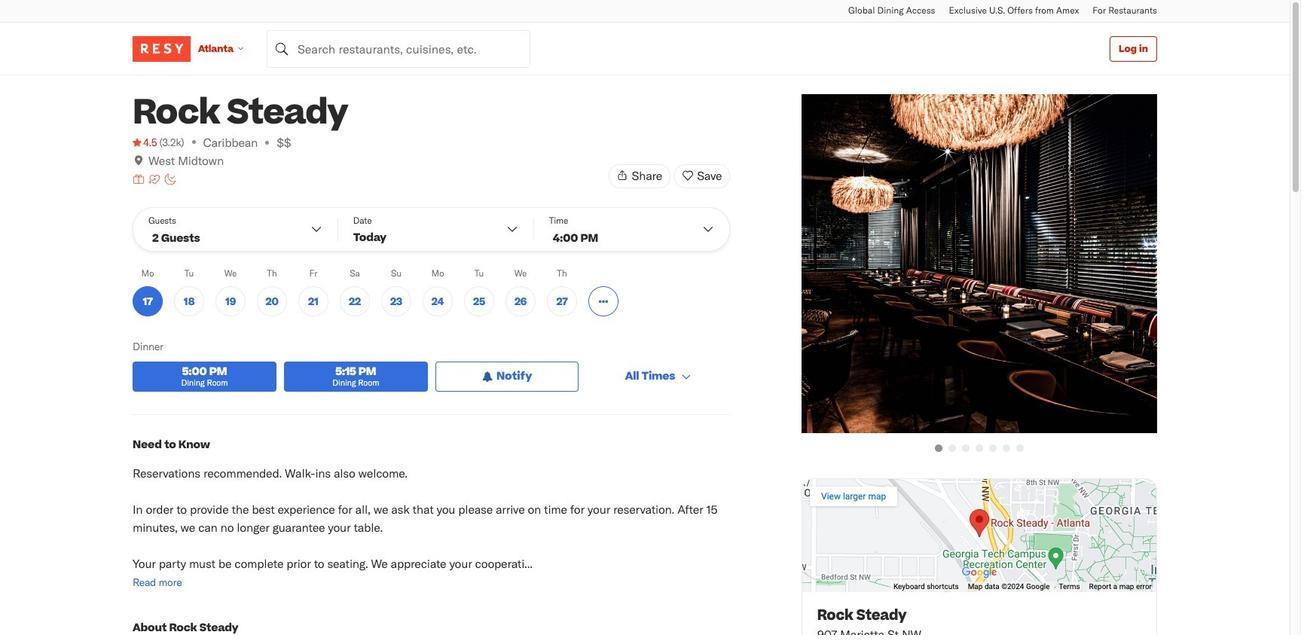 Task type: vqa. For each thing, say whether or not it's contained in the screenshot.
Search restaurants, cuisines, etc. text field
yes



Task type: describe. For each thing, give the bounding box(es) containing it.
4.5 out of 5 stars image
[[133, 135, 157, 150]]



Task type: locate. For each thing, give the bounding box(es) containing it.
None field
[[267, 30, 530, 67]]

Search restaurants, cuisines, etc. text field
[[267, 30, 530, 67]]



